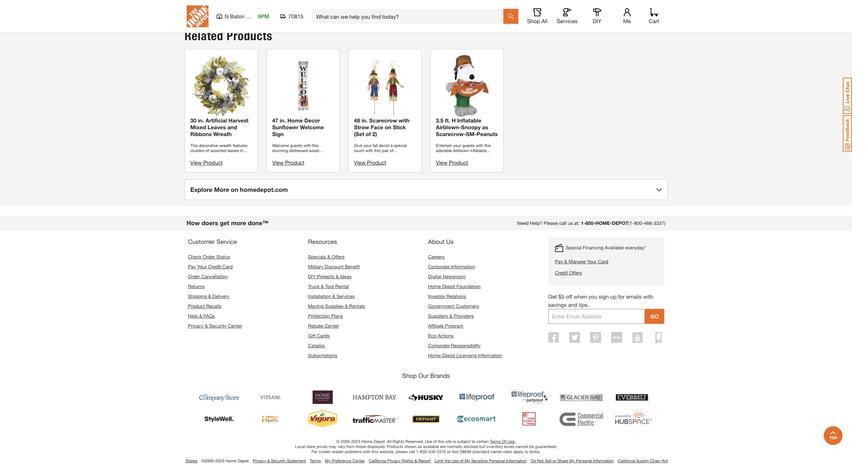 Task type: vqa. For each thing, say whether or not it's contained in the screenshot.
Shop by Color
no



Task type: locate. For each thing, give the bounding box(es) containing it.
terms inside © 2000-2023 home depot. all rights reserved. use of this site is subject to certain terms of use. local store prices may vary from those displayed. products shown as available are normally stocked but inventory levels cannot be guaranteed. for screen reader problems with this website, please call 1-800-430-3376 or text 38698 (standard carrier rates apply to texts).
[[490, 439, 501, 444]]

with right emails
[[644, 293, 654, 300]]

1- down reserved.
[[416, 449, 420, 454]]

1 horizontal spatial your
[[588, 259, 597, 265]]

1 horizontal spatial diy
[[593, 18, 602, 24]]

2 california from the left
[[618, 459, 636, 464]]

1 horizontal spatial or
[[553, 459, 557, 464]]

on down scarecrow
[[385, 124, 392, 130]]

0 horizontal spatial to
[[472, 439, 476, 444]]

get
[[220, 219, 229, 227]]

1 vertical spatial shop
[[403, 372, 417, 380]]

decorations
[[472, 9, 500, 15], [537, 9, 566, 15]]

2 in. from the left
[[280, 117, 286, 124]]

security left statement in the bottom left of the page
[[271, 459, 286, 464]]

husky image
[[405, 388, 448, 407]]

and inside 30 in. artificial harvest mixed leaves and ribbons wreath
[[228, 124, 237, 130]]

all right depot.
[[387, 439, 392, 444]]

2 horizontal spatial with
[[644, 293, 654, 300]]

everyday*
[[626, 245, 647, 251]]

view product for 30 in. artificial harvest mixed leaves and ribbons wreath
[[190, 159, 223, 166]]

newsroom
[[443, 274, 466, 279]]

2 view from the left
[[436, 159, 448, 166]]

& left manage
[[565, 259, 568, 265]]

cancellation
[[201, 274, 228, 279]]

services down rental
[[337, 293, 355, 299]]

0 horizontal spatial and
[[228, 124, 237, 130]]

fall inside 'link'
[[529, 9, 536, 15]]

2 corporate from the top
[[428, 343, 450, 349]]

my down the "38698"
[[465, 459, 471, 464]]

view product up "explore"
[[190, 159, 223, 166]]

me
[[624, 18, 631, 24]]

diy inside diy button
[[593, 18, 602, 24]]

pay up credit offers
[[555, 259, 563, 265]]

& for suppliers & providers
[[450, 313, 453, 319]]

all inside © 2000-2023 home depot. all rights reserved. use of this site is subject to certain terms of use. local store prices may vary from those displayed. products shown as available are normally stocked but inventory levels cannot be guaranteed. for screen reader problems with this website, please call 1-800-430-3376 or text 38698 (standard carrier rates apply to texts).
[[387, 439, 392, 444]]

personal down carrier
[[489, 459, 505, 464]]

0 vertical spatial products
[[227, 29, 273, 43]]

to left certain
[[472, 439, 476, 444]]

1 horizontal spatial order
[[203, 254, 215, 260]]

1 horizontal spatial on
[[385, 124, 392, 130]]

home depot mobile apps image
[[656, 332, 662, 343]]

home left depot.
[[362, 439, 373, 444]]

0 horizontal spatial of
[[366, 131, 371, 137]]

1 horizontal spatial in.
[[280, 117, 286, 124]]

0 vertical spatial security
[[209, 323, 227, 329]]

2 decorations from the left
[[537, 9, 566, 15]]

corporate down "eco actions" link
[[428, 343, 450, 349]]

$5
[[559, 293, 565, 300]]

1 vertical spatial with
[[644, 293, 654, 300]]

check order status link
[[188, 254, 230, 260]]

sign
[[272, 131, 284, 137]]

military discount benefit link
[[308, 264, 360, 270]]

decorations right added on the top
[[472, 9, 500, 15]]

0 horizontal spatial security
[[209, 323, 227, 329]]

800-
[[586, 220, 596, 226], [635, 220, 644, 226], [420, 449, 429, 454]]

stick
[[393, 124, 406, 130]]

& up military discount benefit link
[[328, 254, 331, 260]]

shop all
[[527, 18, 548, 24]]

view product for 47 in. home decor sunflower welcome sign
[[272, 159, 305, 166]]

offers down manage
[[570, 270, 582, 276]]

0 vertical spatial order
[[203, 254, 215, 260]]

installation & services link
[[308, 293, 355, 299]]

face
[[371, 124, 384, 130]]

in. for 47
[[280, 117, 286, 124]]

1 vertical spatial 1-
[[416, 449, 420, 454]]

when
[[574, 293, 587, 300]]

product for face
[[367, 159, 387, 166]]

swag fall decorations
[[515, 9, 566, 15]]

47 in. home decor sunflower welcome sign link
[[272, 55, 335, 138]]

1 horizontal spatial all
[[542, 18, 548, 24]]

& up recalls
[[208, 293, 211, 299]]

1 horizontal spatial security
[[271, 459, 286, 464]]

do
[[531, 459, 536, 464]]

rebate center
[[308, 323, 339, 329]]

in. up mixed
[[198, 117, 204, 124]]

2 horizontal spatial my
[[570, 459, 575, 464]]

& for truck & tool rental
[[321, 284, 324, 289]]

and inside get $5 off when you sign up for emails with savings and tips.
[[569, 302, 578, 308]]

to left be
[[525, 449, 529, 454]]

in. for 30
[[198, 117, 204, 124]]

order up pay your credit card link
[[203, 254, 215, 260]]

related
[[185, 29, 224, 43]]

how doers get more done™
[[187, 219, 269, 227]]

0 horizontal spatial pay
[[188, 264, 196, 270]]

& left the ideas
[[336, 274, 339, 279]]

home depot foundation
[[428, 284, 481, 289]]

3.5 ft. h inflatable airblown-snoopy as scarecrow-sm-peanuts image
[[436, 55, 498, 117]]

website,
[[380, 449, 395, 454]]

personal for my
[[576, 459, 592, 464]]

product for snoopy
[[449, 159, 468, 166]]

with inside 48 in. scarecrow with straw face on stick (set of 2)
[[399, 117, 410, 124]]

home down eco in the bottom right of the page
[[428, 353, 441, 358]]

0 horizontal spatial fall
[[463, 9, 470, 15]]

get
[[549, 293, 557, 300]]

0 vertical spatial all
[[542, 18, 548, 24]]

1 horizontal spatial personal
[[576, 459, 592, 464]]

1 vertical spatial security
[[271, 459, 286, 464]]

fall
[[463, 9, 470, 15], [529, 9, 536, 15]]

1 horizontal spatial offers
[[570, 270, 582, 276]]

view down '(set'
[[354, 159, 366, 166]]

as inside © 2000-2023 home depot. all rights reserved. use of this site is subject to certain terms of use. local store prices may vary from those displayed. products shown as available are normally stocked but inventory levels cannot be guaranteed. for screen reader problems with this website, please call 1-800-430-3376 or text 38698 (standard carrier rates apply to texts).
[[418, 444, 422, 449]]

help & faqs link
[[188, 313, 215, 319]]

rental
[[335, 284, 349, 289]]

available
[[423, 444, 439, 449]]

pay & manage your card
[[555, 259, 609, 265]]

view product link up "explore"
[[190, 159, 223, 166]]

©2000-2023 home depot
[[201, 459, 249, 464]]

products up california privacy rights & report link
[[387, 444, 404, 449]]

ecosmart image
[[456, 410, 500, 429]]

diy up truck
[[308, 274, 316, 279]]

credit down pay & manage your card
[[555, 270, 568, 276]]

my right share
[[570, 459, 575, 464]]

1 horizontal spatial and
[[569, 302, 578, 308]]

1 horizontal spatial of
[[434, 439, 437, 444]]

offers up discount
[[332, 254, 345, 260]]

done™
[[248, 219, 269, 227]]

2023 up the problems
[[352, 439, 361, 444]]

truck
[[308, 284, 320, 289]]

hampton bay image
[[353, 388, 396, 407]]

2 my from the left
[[465, 459, 471, 464]]

& right help
[[199, 313, 202, 319]]

of left 2)
[[366, 131, 371, 137]]

view product for 3.5 ft. h inflatable airblown-snoopy as scarecrow-sm-peanuts
[[436, 159, 468, 166]]

0 vertical spatial 2023
[[352, 439, 361, 444]]

1 corporate from the top
[[428, 264, 450, 270]]

recently added fall decorations
[[425, 9, 500, 15]]

delivery
[[213, 293, 230, 299]]

0 horizontal spatial terms
[[310, 459, 321, 464]]

lifeproof with petproof technology carpet image
[[508, 388, 552, 407]]

problems
[[345, 449, 362, 454]]

home inside 47 in. home decor sunflower welcome sign
[[288, 117, 303, 124]]

home depot on youtube image
[[633, 332, 643, 343]]

& down government customers "link"
[[450, 313, 453, 319]]

gift
[[308, 333, 316, 339]]

shop inside button
[[527, 18, 540, 24]]

shop left the our
[[403, 372, 417, 380]]

projects
[[317, 274, 335, 279]]

0 horizontal spatial decorations
[[472, 9, 500, 15]]

us
[[568, 220, 573, 226]]

privacy
[[188, 323, 204, 329], [253, 459, 266, 464], [388, 459, 401, 464]]

on inside 48 in. scarecrow with straw face on stick (set of 2)
[[385, 124, 392, 130]]

on right the more
[[231, 186, 238, 193]]

in. up sunflower at the left top of the page
[[280, 117, 286, 124]]

center
[[228, 323, 242, 329], [325, 323, 339, 329], [353, 459, 365, 464]]

products down rouge
[[227, 29, 273, 43]]

call inside © 2000-2023 home depot. all rights reserved. use of this site is subject to certain terms of use. local store prices may vary from those displayed. products shown as available are normally stocked but inventory levels cannot be guaranteed. for screen reader problems with this website, please call 1-800-430-3376 or text 38698 (standard carrier rates apply to texts).
[[409, 449, 415, 454]]

fall right added on the top
[[463, 9, 470, 15]]

hubspace smart home image
[[612, 410, 655, 429]]

the company store image
[[198, 388, 241, 407]]

home accents holiday image
[[508, 410, 552, 429]]

& left report
[[415, 459, 417, 464]]

0 horizontal spatial this
[[372, 449, 378, 454]]

or left text
[[447, 449, 451, 454]]

order up returns
[[188, 274, 200, 279]]

1 horizontal spatial 2023
[[352, 439, 361, 444]]

of down the "38698"
[[460, 459, 464, 464]]

1 in. from the left
[[198, 117, 204, 124]]

view product down 2)
[[354, 159, 387, 166]]

1 horizontal spatial call
[[560, 220, 567, 226]]

0 horizontal spatial all
[[387, 439, 392, 444]]

What can we help you find today? search field
[[316, 9, 503, 23]]

on inside dropdown button
[[231, 186, 238, 193]]

affiliate program link
[[428, 323, 464, 329]]

& down faqs
[[205, 323, 208, 329]]

with right the problems
[[363, 449, 371, 454]]

0 vertical spatial shop
[[527, 18, 540, 24]]

home up sunflower at the left top of the page
[[288, 117, 303, 124]]

catalog
[[308, 343, 325, 349]]

1 view product from the left
[[190, 159, 223, 166]]

need
[[518, 220, 529, 226]]

corporate for corporate responsibility
[[428, 343, 450, 349]]

product recalls link
[[188, 303, 222, 309]]

12
[[378, 9, 384, 15]]

all down swag fall decorations 'link'
[[542, 18, 548, 24]]

call left us
[[560, 220, 567, 226]]

digital newsroom link
[[428, 274, 466, 279]]

2 personal from the left
[[576, 459, 592, 464]]

2 view product from the left
[[436, 159, 468, 166]]

3 view product link from the left
[[272, 159, 305, 166]]

personal right share
[[576, 459, 592, 464]]

terms down for
[[310, 459, 321, 464]]

0 vertical spatial offers
[[332, 254, 345, 260]]

1 horizontal spatial shop
[[527, 18, 540, 24]]

1 vertical spatial order
[[188, 274, 200, 279]]

home depot on pinterest image
[[591, 332, 601, 343]]

doers
[[202, 219, 218, 227]]

view product link down 2)
[[354, 159, 387, 166]]

4 view product from the left
[[354, 159, 387, 166]]

defiant image
[[405, 410, 448, 429]]

1 vertical spatial this
[[372, 449, 378, 454]]

view product link
[[190, 159, 223, 166], [436, 159, 468, 166], [272, 159, 305, 166], [354, 159, 387, 166]]

about us
[[428, 238, 454, 245]]

investor relations link
[[428, 293, 467, 299]]

explore more on homedepot.com
[[190, 186, 288, 193]]

1 vertical spatial 2023
[[215, 459, 225, 464]]

1 horizontal spatial services
[[557, 18, 578, 24]]

diy
[[593, 18, 602, 24], [308, 274, 316, 279]]

0 vertical spatial rights
[[393, 439, 405, 444]]

0 horizontal spatial as
[[418, 444, 422, 449]]

1 horizontal spatial my
[[465, 459, 471, 464]]

in. inside 48 in. scarecrow with straw face on stick (set of 2)
[[362, 117, 368, 124]]

center down plans
[[325, 323, 339, 329]]

vary
[[338, 444, 345, 449]]

430-
[[429, 449, 437, 454]]

services down swag fall decorations 'link'
[[557, 18, 578, 24]]

depot for foundation
[[443, 284, 455, 289]]

credit offers link
[[555, 269, 647, 276]]

1 horizontal spatial privacy
[[253, 459, 266, 464]]

retriever
[[318, 9, 338, 15]]

1 horizontal spatial california
[[618, 459, 636, 464]]

home depot on facebook image
[[549, 332, 559, 343]]

2023
[[352, 439, 361, 444], [215, 459, 225, 464]]

3 view from the left
[[272, 159, 284, 166]]

1- right at:
[[581, 220, 586, 226]]

1 my from the left
[[325, 459, 331, 464]]

& up 'supplies'
[[332, 293, 335, 299]]

lifeproof flooring image
[[456, 388, 500, 407]]

in. up straw
[[362, 117, 368, 124]]

1 vertical spatial use
[[452, 459, 459, 464]]

0 horizontal spatial products
[[227, 29, 273, 43]]

california privacy rights & report
[[369, 459, 431, 464]]

apply
[[514, 449, 524, 454]]

47 in. home decor sunflower welcome sign image
[[272, 55, 335, 117]]

1 horizontal spatial fall
[[529, 9, 536, 15]]

3 my from the left
[[570, 459, 575, 464]]

800- right depot
[[635, 220, 644, 226]]

terms left of
[[490, 439, 501, 444]]

center down delivery
[[228, 323, 242, 329]]

1 california from the left
[[369, 459, 386, 464]]

card up credit offers link
[[598, 259, 609, 265]]

1 vertical spatial of
[[434, 439, 437, 444]]

products inside © 2000-2023 home depot. all rights reserved. use of this site is subject to certain terms of use. local store prices may vary from those displayed. products shown as available are normally stocked but inventory levels cannot be guaranteed. for screen reader problems with this website, please call 1-800-430-3376 or text 38698 (standard carrier rates apply to texts).
[[387, 444, 404, 449]]

2 vertical spatial depot
[[238, 459, 249, 464]]

30 in. artificial harvest mixed leaves and ribbons wreath image
[[190, 55, 253, 117]]

at:
[[575, 220, 580, 226]]

1 personal from the left
[[489, 459, 505, 464]]

diy for diy
[[593, 18, 602, 24]]

1 horizontal spatial card
[[598, 259, 609, 265]]

diy for diy projects & ideas
[[308, 274, 316, 279]]

the home depot logo image
[[187, 5, 208, 27]]

1- inside © 2000-2023 home depot. all rights reserved. use of this site is subject to certain terms of use. local store prices may vary from those displayed. products shown as available are normally stocked but inventory levels cannot be guaranteed. for screen reader problems with this website, please call 1-800-430-3376 or text 38698 (standard carrier rates apply to texts).
[[416, 449, 420, 454]]

privacy for privacy & security statement
[[253, 459, 266, 464]]

investor
[[428, 293, 445, 299]]

please
[[396, 449, 408, 454]]

2 fall from the left
[[529, 9, 536, 15]]

as right shown
[[418, 444, 422, 449]]

1 vertical spatial corporate
[[428, 343, 450, 349]]

baton
[[230, 13, 245, 19]]

rights down please
[[402, 459, 414, 464]]

depot
[[612, 220, 629, 226]]

about
[[428, 238, 445, 245]]

order
[[203, 254, 215, 260], [188, 274, 200, 279]]

pay for pay & manage your card
[[555, 259, 563, 265]]

0 vertical spatial of
[[366, 131, 371, 137]]

peanuts
[[477, 131, 498, 137]]

0 vertical spatial corporate
[[428, 264, 450, 270]]

4 view from the left
[[354, 159, 366, 166]]

& left rentals
[[345, 303, 348, 309]]

0 vertical spatial services
[[557, 18, 578, 24]]

0 vertical spatial call
[[560, 220, 567, 226]]

3 view product from the left
[[272, 159, 305, 166]]

& left tool
[[321, 284, 324, 289]]

skellington
[[200, 9, 227, 15]]

0 vertical spatial 1-
[[581, 220, 586, 226]]

1 vertical spatial and
[[569, 302, 578, 308]]

or
[[447, 449, 451, 454], [553, 459, 557, 464]]

1 view product link from the left
[[190, 159, 223, 166]]

financing
[[583, 245, 604, 251]]

of inside 48 in. scarecrow with straw face on stick (set of 2)
[[366, 131, 371, 137]]

12 ft skeleton link
[[374, 7, 415, 18]]

2 vertical spatial with
[[363, 449, 371, 454]]

1-
[[581, 220, 586, 226], [416, 449, 420, 454]]

golden retriever halloween
[[300, 9, 364, 15]]

center down the problems
[[353, 459, 365, 464]]

1 view from the left
[[190, 159, 202, 166]]

terms link
[[310, 459, 321, 464]]

0 vertical spatial use
[[425, 439, 432, 444]]

of left are
[[434, 439, 437, 444]]

1 vertical spatial as
[[418, 444, 422, 449]]

0 horizontal spatial or
[[447, 449, 451, 454]]

2 view product link from the left
[[436, 159, 468, 166]]

local
[[295, 444, 305, 449]]

card down status
[[222, 264, 233, 270]]

normally
[[447, 444, 463, 449]]

card
[[598, 259, 609, 265], [222, 264, 233, 270]]

1 vertical spatial depot
[[443, 353, 455, 358]]

2 horizontal spatial in.
[[362, 117, 368, 124]]

credit up cancellation
[[208, 264, 221, 270]]

california down website, at the left of the page
[[369, 459, 386, 464]]

view for 47 in. home decor sunflower welcome sign
[[272, 159, 284, 166]]

card inside pay & manage your card link
[[598, 259, 609, 265]]

in. for 48
[[362, 117, 368, 124]]

0 horizontal spatial privacy
[[188, 323, 204, 329]]

1 horizontal spatial terms
[[490, 439, 501, 444]]

view down sign
[[272, 159, 284, 166]]

& left statement in the bottom left of the page
[[267, 459, 270, 464]]

view product link down scarecrow-
[[436, 159, 468, 166]]

1 vertical spatial call
[[409, 449, 415, 454]]

and down harvest
[[228, 124, 237, 130]]

0 horizontal spatial shop
[[403, 372, 417, 380]]

my down screen
[[325, 459, 331, 464]]

30
[[190, 117, 197, 124]]

0 horizontal spatial personal
[[489, 459, 505, 464]]

in. inside 30 in. artificial harvest mixed leaves and ribbons wreath
[[198, 117, 204, 124]]

0 horizontal spatial with
[[363, 449, 371, 454]]

home depot on twitter image
[[570, 332, 580, 343]]

of inside © 2000-2023 home depot. all rights reserved. use of this site is subject to certain terms of use. local store prices may vary from those displayed. products shown as available are normally stocked but inventory levels cannot be guaranteed. for screen reader problems with this website, please call 1-800-430-3376 or text 38698 (standard carrier rates apply to texts).
[[434, 439, 437, 444]]

pay down check
[[188, 264, 196, 270]]

in. inside 47 in. home decor sunflower welcome sign
[[280, 117, 286, 124]]

corporate down careers link
[[428, 264, 450, 270]]

view up "explore"
[[190, 159, 202, 166]]

0 vertical spatial as
[[482, 124, 489, 130]]

1 vertical spatial all
[[387, 439, 392, 444]]

vissani image
[[249, 388, 293, 407]]

government customers
[[428, 303, 479, 309]]

800- up report
[[420, 449, 429, 454]]

government
[[428, 303, 455, 309]]

use up 430-
[[425, 439, 432, 444]]

rights up please
[[393, 439, 405, 444]]

your up order cancellation link
[[197, 264, 207, 270]]

1 vertical spatial products
[[387, 444, 404, 449]]

view product link for 30 in. artificial harvest mixed leaves and ribbons wreath
[[190, 159, 223, 166]]

and down off
[[569, 302, 578, 308]]

0 horizontal spatial offers
[[332, 254, 345, 260]]

product
[[203, 159, 223, 166], [449, 159, 468, 166], [285, 159, 305, 166], [367, 159, 387, 166], [188, 303, 205, 309]]

or right sell
[[553, 459, 557, 464]]

limit the use of my sensitive personal information link
[[435, 459, 527, 464]]

your down "financing"
[[588, 259, 597, 265]]

1 vertical spatial to
[[525, 449, 529, 454]]

please
[[544, 220, 558, 226]]

4 view product link from the left
[[354, 159, 387, 166]]

call right please
[[409, 449, 415, 454]]

fall up shop all
[[529, 9, 536, 15]]

0 vertical spatial on
[[385, 124, 392, 130]]

actions
[[438, 333, 454, 339]]

as up the peanuts
[[482, 124, 489, 130]]

security for center
[[209, 323, 227, 329]]

artificial
[[206, 117, 227, 124]]

view product link down sign
[[272, 159, 305, 166]]

view down scarecrow-
[[436, 159, 448, 166]]

1 horizontal spatial with
[[399, 117, 410, 124]]

use right the
[[452, 459, 459, 464]]

1 vertical spatial credit
[[555, 270, 568, 276]]

diy left "me"
[[593, 18, 602, 24]]

this left site
[[438, 439, 445, 444]]

800- right at:
[[586, 220, 596, 226]]

cards
[[317, 333, 330, 339]]

decorations up shop all
[[537, 9, 566, 15]]

california for california supply chain act
[[618, 459, 636, 464]]

screen
[[319, 449, 331, 454]]

personal for sensitive
[[489, 459, 505, 464]]

stocked
[[464, 444, 478, 449]]

1 horizontal spatial this
[[438, 439, 445, 444]]

view product for 48 in. scarecrow with straw face on stick (set of 2)
[[354, 159, 387, 166]]

feedback link image
[[843, 115, 853, 152]]

3 in. from the left
[[362, 117, 368, 124]]

0 horizontal spatial diy
[[308, 274, 316, 279]]

view product down sign
[[272, 159, 305, 166]]

1 horizontal spatial credit
[[555, 270, 568, 276]]

california left supply
[[618, 459, 636, 464]]

this down depot.
[[372, 449, 378, 454]]

0 vertical spatial or
[[447, 449, 451, 454]]

credit
[[208, 264, 221, 270], [555, 270, 568, 276]]

1 horizontal spatial as
[[482, 124, 489, 130]]



Task type: describe. For each thing, give the bounding box(es) containing it.
those
[[356, 444, 366, 449]]

1 vertical spatial terms
[[310, 459, 321, 464]]

privacy for privacy & security center
[[188, 323, 204, 329]]

diy button
[[587, 8, 608, 25]]

ft
[[386, 9, 389, 15]]

1 horizontal spatial center
[[325, 323, 339, 329]]

scarecrow
[[370, 117, 397, 124]]

& for privacy & security statement
[[267, 459, 270, 464]]

2 horizontal spatial center
[[353, 459, 365, 464]]

careers
[[428, 254, 445, 260]]

30 in. artificial harvest mixed leaves and ribbons wreath
[[190, 117, 249, 137]]

customer service
[[188, 238, 237, 245]]

with inside get $5 off when you sign up for emails with savings and tips.
[[644, 293, 654, 300]]

returns link
[[188, 284, 205, 289]]

preference
[[332, 459, 352, 464]]

stacked pumpkins link
[[236, 7, 290, 18]]

& for help & faqs
[[199, 313, 202, 319]]

go
[[651, 313, 659, 320]]

9pm
[[258, 13, 269, 19]]

pay & manage your card link
[[555, 258, 647, 265]]

1 horizontal spatial to
[[525, 449, 529, 454]]

discount
[[325, 264, 344, 270]]

vigoro image
[[301, 410, 345, 429]]

services inside services button
[[557, 18, 578, 24]]

2023 inside © 2000-2023 home depot. all rights reserved. use of this site is subject to certain terms of use. local store prices may vary from those displayed. products shown as available are normally stocked but inventory levels cannot be guaranteed. for screen reader problems with this website, please call 1-800-430-3376 or text 38698 (standard carrier rates apply to texts).
[[352, 439, 361, 444]]

chain
[[651, 459, 661, 464]]

home right ©2000-
[[226, 459, 237, 464]]

my preference center link
[[325, 459, 365, 464]]

view for 3.5 ft. h inflatable airblown-snoopy as scarecrow-sm-peanuts
[[436, 159, 448, 166]]

product for leaves
[[203, 159, 223, 166]]

1 horizontal spatial use
[[452, 459, 459, 464]]

home decorators collection image
[[301, 388, 345, 407]]

sign
[[599, 293, 609, 300]]

investor relations
[[428, 293, 467, 299]]

supply
[[637, 459, 649, 464]]

corporate responsibility link
[[428, 343, 481, 349]]

0 horizontal spatial card
[[222, 264, 233, 270]]

suppliers
[[428, 313, 448, 319]]

rights inside © 2000-2023 home depot. all rights reserved. use of this site is subject to certain terms of use. local store prices may vary from those displayed. products shown as available are normally stocked but inventory levels cannot be guaranteed. for screen reader problems with this website, please call 1-800-430-3376 or text 38698 (standard carrier rates apply to texts).
[[393, 439, 405, 444]]

live chat image
[[843, 78, 853, 114]]

0 vertical spatial to
[[472, 439, 476, 444]]

product recalls
[[188, 303, 222, 309]]

inflatable
[[458, 117, 482, 124]]

1 vertical spatial rights
[[402, 459, 414, 464]]

© 2000-2023 home depot. all rights reserved. use of this site is subject to certain terms of use. local store prices may vary from those displayed. products shown as available are normally stocked but inventory levels cannot be guaranteed. for screen reader problems with this website, please call 1-800-430-3376 or text 38698 (standard carrier rates apply to texts).
[[295, 439, 557, 454]]

& for pay & manage your card
[[565, 259, 568, 265]]

leaves
[[208, 124, 226, 130]]

do not sell or share my personal information link
[[531, 459, 614, 464]]

up
[[611, 293, 617, 300]]

halloween
[[339, 9, 364, 15]]

specials & offers
[[308, 254, 345, 260]]

0 vertical spatial credit
[[208, 264, 221, 270]]

commercial electric image
[[560, 410, 603, 429]]

carrier
[[491, 449, 503, 454]]

1 vertical spatial offers
[[570, 270, 582, 276]]

related products
[[185, 29, 273, 43]]

military
[[308, 264, 324, 270]]

product for welcome
[[285, 159, 305, 166]]

cannot
[[516, 444, 529, 449]]

48 in. scarecrow with straw face on stick (set of 2) image
[[354, 55, 416, 117]]

glacier bay image
[[560, 388, 603, 407]]

use.
[[508, 439, 516, 444]]

corporate for corporate information
[[428, 264, 450, 270]]

all inside button
[[542, 18, 548, 24]]

view product link for 3.5 ft. h inflatable airblown-snoopy as scarecrow-sm-peanuts
[[436, 159, 468, 166]]

shop for shop all
[[527, 18, 540, 24]]

sm-
[[466, 131, 477, 137]]

hdx image
[[249, 410, 293, 429]]

1 vertical spatial or
[[553, 459, 557, 464]]

for
[[619, 293, 625, 300]]

faqs
[[204, 313, 215, 319]]

resources
[[308, 238, 337, 245]]

tool
[[325, 284, 334, 289]]

prices
[[317, 444, 328, 449]]

38698
[[460, 449, 472, 454]]

eco actions link
[[428, 333, 454, 339]]

view for 30 in. artificial harvest mixed leaves and ribbons wreath
[[190, 159, 202, 166]]

security for statement
[[271, 459, 286, 464]]

catalog link
[[308, 343, 325, 349]]

0 horizontal spatial 2023
[[215, 459, 225, 464]]

limit
[[435, 459, 444, 464]]

harvest
[[229, 117, 249, 124]]

Enter Email Address text field
[[549, 309, 645, 324]]

special
[[566, 245, 582, 251]]

©
[[337, 439, 340, 444]]

1 fall from the left
[[463, 9, 470, 15]]

stores
[[186, 459, 197, 464]]

of for this
[[434, 439, 437, 444]]

3337)
[[654, 220, 666, 226]]

credit inside credit offers link
[[555, 270, 568, 276]]

act
[[662, 459, 668, 464]]

2 horizontal spatial 800-
[[635, 220, 644, 226]]

from
[[347, 444, 355, 449]]

2 horizontal spatial privacy
[[388, 459, 401, 464]]

& for shipping & delivery
[[208, 293, 211, 299]]

report
[[419, 459, 431, 464]]

sunflower
[[272, 124, 299, 130]]

more
[[214, 186, 229, 193]]

shop for shop our brands
[[403, 372, 417, 380]]

3.5 ft. h inflatable airblown-snoopy as scarecrow-sm-peanuts link
[[436, 55, 498, 138]]

(set
[[354, 131, 364, 137]]

home down digital
[[428, 284, 441, 289]]

status
[[216, 254, 230, 260]]

& for installation & services
[[332, 293, 335, 299]]

california supply chain act
[[618, 459, 668, 464]]

home inside © 2000-2023 home depot. all rights reserved. use of this site is subject to certain terms of use. local store prices may vary from those displayed. products shown as available are normally stocked but inventory levels cannot be guaranteed. for screen reader problems with this website, please call 1-800-430-3376 or text 38698 (standard carrier rates apply to texts).
[[362, 439, 373, 444]]

diy projects & ideas
[[308, 274, 352, 279]]

military discount benefit
[[308, 264, 360, 270]]

need help? please call us at: 1-800-home-depot (1-800-466-3337)
[[518, 220, 666, 226]]

2 vertical spatial of
[[460, 459, 464, 464]]

digital newsroom
[[428, 274, 466, 279]]

use inside © 2000-2023 home depot. all rights reserved. use of this site is subject to certain terms of use. local store prices may vary from those displayed. products shown as available are normally stocked but inventory levels cannot be guaranteed. for screen reader problems with this website, please call 1-800-430-3376 or text 38698 (standard carrier rates apply to texts).
[[425, 439, 432, 444]]

are
[[440, 444, 446, 449]]

of for 2)
[[366, 131, 371, 137]]

more
[[231, 219, 246, 227]]

ft.
[[445, 117, 451, 124]]

view for 48 in. scarecrow with straw face on stick (set of 2)
[[354, 159, 366, 166]]

welcome
[[300, 124, 324, 130]]

& for specials & offers
[[328, 254, 331, 260]]

california for california privacy rights & report
[[369, 459, 386, 464]]

& for privacy & security center
[[205, 323, 208, 329]]

decorations inside 'link'
[[537, 9, 566, 15]]

0 horizontal spatial services
[[337, 293, 355, 299]]

as inside 3.5 ft. h inflatable airblown-snoopy as scarecrow-sm-peanuts
[[482, 124, 489, 130]]

1 horizontal spatial 800-
[[586, 220, 596, 226]]

but
[[480, 444, 486, 449]]

0 vertical spatial this
[[438, 439, 445, 444]]

0 horizontal spatial your
[[197, 264, 207, 270]]

eco
[[428, 333, 437, 339]]

0 horizontal spatial center
[[228, 323, 242, 329]]

1 decorations from the left
[[472, 9, 500, 15]]

trafficmaster image
[[353, 410, 396, 429]]

for
[[312, 449, 318, 454]]

or inside © 2000-2023 home depot. all rights reserved. use of this site is subject to certain terms of use. local store prices may vary from those displayed. products shown as available are normally stocked but inventory levels cannot be guaranteed. for screen reader problems with this website, please call 1-800-430-3376 or text 38698 (standard carrier rates apply to texts).
[[447, 449, 451, 454]]

48 in. scarecrow with straw face on stick (set of 2)
[[354, 117, 410, 137]]

guaranteed.
[[535, 444, 557, 449]]

view product link for 47 in. home decor sunflower welcome sign
[[272, 159, 305, 166]]

70815 button
[[280, 13, 304, 20]]

affiliate
[[428, 323, 444, 329]]

with inside © 2000-2023 home depot. all rights reserved. use of this site is subject to certain terms of use. local store prices may vary from those displayed. products shown as available are normally stocked but inventory levels cannot be guaranteed. for screen reader problems with this website, please call 1-800-430-3376 or text 38698 (standard carrier rates apply to texts).
[[363, 449, 371, 454]]

(standard
[[473, 449, 490, 454]]

3.5
[[436, 117, 444, 124]]

0 horizontal spatial order
[[188, 274, 200, 279]]

statement
[[287, 459, 306, 464]]

rebate
[[308, 323, 323, 329]]

stylewell image
[[198, 410, 241, 429]]

stacked
[[241, 9, 260, 15]]

explore
[[190, 186, 213, 193]]

view product link for 48 in. scarecrow with straw face on stick (set of 2)
[[354, 159, 387, 166]]

stacked pumpkins
[[241, 9, 286, 15]]

depot for licensing
[[443, 353, 455, 358]]

plans
[[331, 313, 343, 319]]

everbilt image
[[612, 388, 655, 407]]

pay for pay your credit card
[[188, 264, 196, 270]]

home depot blog image
[[612, 332, 622, 343]]

3.5 ft. h inflatable airblown-snoopy as scarecrow-sm-peanuts
[[436, 117, 498, 137]]

is
[[453, 439, 456, 444]]

800- inside © 2000-2023 home depot. all rights reserved. use of this site is subject to certain terms of use. local store prices may vary from those displayed. products shown as available are normally stocked but inventory levels cannot be guaranteed. for screen reader problems with this website, please call 1-800-430-3376 or text 38698 (standard carrier rates apply to texts).
[[420, 449, 429, 454]]

terms of use. link
[[490, 439, 516, 444]]

1 horizontal spatial 1-
[[581, 220, 586, 226]]



